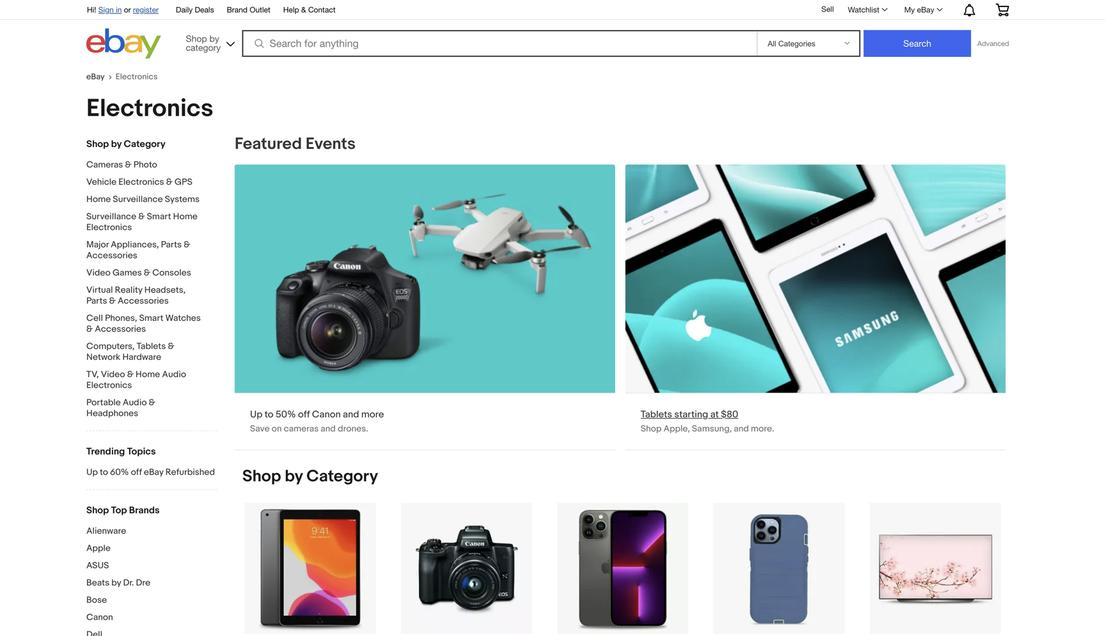 Task type: vqa. For each thing, say whether or not it's contained in the screenshot.
top Shop by Category
yes



Task type: describe. For each thing, give the bounding box(es) containing it.
by up cameras
[[111, 139, 122, 150]]

none submit inside shop by category banner
[[864, 30, 972, 57]]

1 vertical spatial surveillance
[[86, 211, 136, 222]]

register link
[[133, 5, 159, 14]]

sign in link
[[98, 5, 122, 14]]

top
[[111, 505, 127, 517]]

network
[[86, 352, 121, 363]]

portable audio & headphones link
[[86, 398, 208, 421]]

apple,
[[664, 424, 690, 435]]

& up phones,
[[109, 296, 116, 307]]

& left photo
[[125, 160, 132, 171]]

computers, tablets & network hardware link
[[86, 341, 208, 364]]

save
[[250, 424, 270, 435]]

sell
[[822, 5, 834, 14]]

advanced
[[978, 39, 1010, 48]]

up for 60%
[[86, 467, 98, 478]]

help
[[283, 5, 299, 14]]

category
[[186, 42, 221, 53]]

vehicle electronics & gps link
[[86, 177, 208, 189]]

alienware apple asus beats by dr. dre bose canon
[[86, 526, 150, 624]]

samsung,
[[692, 424, 732, 435]]

tablets inside tablets starting at $80 shop apple, samsung, and more.
[[641, 409, 673, 421]]

brand outlet link
[[227, 3, 271, 17]]

& up computers, at the left bottom
[[86, 324, 93, 335]]

& inside help & contact link
[[301, 5, 306, 14]]

canon inside 'up to 50% off canon and more save on cameras and drones.'
[[312, 409, 341, 421]]

my ebay
[[905, 5, 935, 14]]

cell
[[86, 313, 103, 324]]

shop left top
[[86, 505, 109, 517]]

beats by dr. dre link
[[86, 578, 218, 590]]

alienware link
[[86, 526, 218, 538]]

drones.
[[338, 424, 368, 435]]

photo
[[134, 160, 157, 171]]

surveillance & smart home electronics link
[[86, 211, 208, 235]]

0 horizontal spatial category
[[124, 139, 166, 150]]

& right games
[[144, 268, 150, 279]]

off for 60%
[[131, 467, 142, 478]]

sign
[[98, 5, 114, 14]]

daily deals
[[176, 5, 214, 14]]

cameras
[[284, 424, 319, 435]]

watchlist
[[848, 5, 880, 14]]

tablets inside cameras & photo vehicle electronics & gps home surveillance systems surveillance & smart home electronics major appliances, parts & accessories video games & consoles virtual reality headsets, parts & accessories cell phones, smart watches & accessories computers, tablets & network hardware tv, video & home audio electronics portable audio & headphones
[[137, 341, 166, 352]]

ebay link
[[86, 72, 116, 82]]

1 horizontal spatial shop by category
[[243, 467, 378, 487]]

gps
[[175, 177, 193, 188]]

trending
[[86, 446, 125, 458]]

canon link
[[86, 613, 218, 625]]

more
[[361, 409, 384, 421]]

major appliances, parts & accessories link
[[86, 240, 208, 263]]

starting
[[675, 409, 709, 421]]

virtual
[[86, 285, 113, 296]]

0 vertical spatial shop by category
[[86, 139, 166, 150]]

up for 50%
[[250, 409, 263, 421]]

your shopping cart image
[[996, 3, 1010, 16]]

featured events
[[235, 134, 356, 154]]

advanced link
[[972, 31, 1016, 56]]

headphones
[[86, 409, 138, 419]]

contact
[[308, 5, 336, 14]]

50%
[[276, 409, 296, 421]]

video games & consoles link
[[86, 268, 208, 280]]

0 horizontal spatial parts
[[86, 296, 107, 307]]

brand outlet
[[227, 5, 271, 14]]

bose
[[86, 595, 107, 606]]

at
[[711, 409, 719, 421]]

on
[[272, 424, 282, 435]]

tv,
[[86, 370, 99, 380]]

asus link
[[86, 561, 218, 573]]

to for 60%
[[100, 467, 108, 478]]

watchlist link
[[841, 2, 894, 17]]

up to 60% off ebay refurbished link
[[86, 467, 218, 480]]

my ebay link
[[898, 2, 949, 17]]

& down hardware
[[127, 370, 134, 380]]

cameras & photo vehicle electronics & gps home surveillance systems surveillance & smart home electronics major appliances, parts & accessories video games & consoles virtual reality headsets, parts & accessories cell phones, smart watches & accessories computers, tablets & network hardware tv, video & home audio electronics portable audio & headphones
[[86, 160, 201, 419]]

by inside shop by category
[[210, 33, 219, 44]]

watches
[[165, 313, 201, 324]]

events
[[306, 134, 356, 154]]

help & contact link
[[283, 3, 336, 17]]

1 horizontal spatial and
[[343, 409, 359, 421]]

2 vertical spatial home
[[136, 370, 160, 380]]

dr.
[[123, 578, 134, 589]]

Search for anything text field
[[244, 31, 755, 56]]

cell phones, smart watches & accessories link
[[86, 313, 208, 336]]

portable
[[86, 398, 121, 409]]

0 horizontal spatial ebay
[[86, 72, 105, 82]]

& up consoles
[[184, 240, 190, 251]]

shop by category
[[186, 33, 221, 53]]

0 vertical spatial parts
[[161, 240, 182, 251]]

ebay inside account 'navigation'
[[918, 5, 935, 14]]

systems
[[165, 194, 200, 205]]

none text field inside main content
[[235, 165, 615, 450]]

phones,
[[105, 313, 137, 324]]

home surveillance systems link
[[86, 194, 208, 206]]

by inside alienware apple asus beats by dr. dre bose canon
[[112, 578, 121, 589]]

to for 50%
[[265, 409, 274, 421]]



Task type: locate. For each thing, give the bounding box(es) containing it.
by inside main content
[[285, 467, 303, 487]]

surveillance up major
[[86, 211, 136, 222]]

0 horizontal spatial and
[[321, 424, 336, 435]]

up up "save"
[[250, 409, 263, 421]]

up to 50% off canon and more save on cameras and drones.
[[250, 409, 384, 435]]

shop by category banner
[[80, 0, 1019, 62]]

accessories up cell phones, smart watches & accessories link
[[118, 296, 169, 307]]

shop by category up photo
[[86, 139, 166, 150]]

2 vertical spatial accessories
[[95, 324, 146, 335]]

2 horizontal spatial and
[[734, 424, 749, 435]]

ebay
[[918, 5, 935, 14], [86, 72, 105, 82], [144, 467, 164, 478]]

tablets
[[137, 341, 166, 352], [641, 409, 673, 421]]

off up cameras
[[298, 409, 310, 421]]

1 vertical spatial home
[[173, 211, 198, 222]]

games
[[113, 268, 142, 279]]

1 vertical spatial up
[[86, 467, 98, 478]]

0 vertical spatial off
[[298, 409, 310, 421]]

account navigation
[[80, 0, 1019, 20]]

smart down virtual reality headsets, parts & accessories link in the left top of the page
[[139, 313, 164, 324]]

0 vertical spatial audio
[[162, 370, 186, 380]]

headsets,
[[144, 285, 186, 296]]

home down hardware
[[136, 370, 160, 380]]

and
[[343, 409, 359, 421], [321, 424, 336, 435], [734, 424, 749, 435]]

shop by category button
[[180, 28, 238, 56]]

0 vertical spatial home
[[86, 194, 111, 205]]

video up virtual
[[86, 268, 111, 279]]

off
[[298, 409, 310, 421], [131, 467, 142, 478]]

up to 60% off ebay refurbished
[[86, 467, 215, 478]]

2 horizontal spatial ebay
[[918, 5, 935, 14]]

dre
[[136, 578, 150, 589]]

shop up cameras
[[86, 139, 109, 150]]

parts up cell at the left of the page
[[86, 296, 107, 307]]

1 horizontal spatial ebay
[[144, 467, 164, 478]]

more.
[[751, 424, 775, 435]]

beats
[[86, 578, 110, 589]]

audio
[[162, 370, 186, 380], [123, 398, 147, 409]]

none text field inside main content
[[626, 165, 1006, 450]]

tablets down cell phones, smart watches & accessories link
[[137, 341, 166, 352]]

shop by category
[[86, 139, 166, 150], [243, 467, 378, 487]]

cameras & photo link
[[86, 160, 208, 172]]

0 vertical spatial ebay
[[918, 5, 935, 14]]

topics
[[127, 446, 156, 458]]

accessories up computers, at the left bottom
[[95, 324, 146, 335]]

0 vertical spatial tablets
[[137, 341, 166, 352]]

none text field containing up to 50% off canon and more
[[235, 165, 615, 450]]

sell link
[[816, 5, 840, 14]]

shop inside tablets starting at $80 shop apple, samsung, and more.
[[641, 424, 662, 435]]

parts up consoles
[[161, 240, 182, 251]]

shop
[[186, 33, 207, 44], [86, 139, 109, 150], [641, 424, 662, 435], [243, 467, 281, 487], [86, 505, 109, 517]]

1 vertical spatial category
[[307, 467, 378, 487]]

0 vertical spatial canon
[[312, 409, 341, 421]]

refurbished
[[166, 467, 215, 478]]

1 horizontal spatial parts
[[161, 240, 182, 251]]

brand
[[227, 5, 248, 14]]

vehicle
[[86, 177, 117, 188]]

apple link
[[86, 544, 218, 556]]

shop by category down cameras
[[243, 467, 378, 487]]

hi!
[[87, 5, 96, 14]]

smart
[[147, 211, 171, 222], [139, 313, 164, 324]]

consoles
[[152, 268, 191, 279]]

off right 60%
[[131, 467, 142, 478]]

tv, video & home audio electronics link
[[86, 370, 208, 393]]

parts
[[161, 240, 182, 251], [86, 296, 107, 307]]

canon inside alienware apple asus beats by dr. dre bose canon
[[86, 613, 113, 624]]

up inside 'up to 50% off canon and more save on cameras and drones.'
[[250, 409, 263, 421]]

in
[[116, 5, 122, 14]]

1 horizontal spatial up
[[250, 409, 263, 421]]

video down network
[[101, 370, 125, 380]]

asus
[[86, 561, 109, 572]]

tablets starting at $80 shop apple, samsung, and more.
[[641, 409, 775, 435]]

deals
[[195, 5, 214, 14]]

by
[[210, 33, 219, 44], [111, 139, 122, 150], [285, 467, 303, 487], [112, 578, 121, 589]]

brands
[[129, 505, 160, 517]]

shop down "save"
[[243, 467, 281, 487]]

daily deals link
[[176, 3, 214, 17]]

category down drones.
[[307, 467, 378, 487]]

and inside tablets starting at $80 shop apple, samsung, and more.
[[734, 424, 749, 435]]

0 vertical spatial video
[[86, 268, 111, 279]]

alienware
[[86, 526, 126, 537]]

audio down tv, video & home audio electronics link
[[123, 398, 147, 409]]

to up on
[[265, 409, 274, 421]]

1 vertical spatial video
[[101, 370, 125, 380]]

60%
[[110, 467, 129, 478]]

canon
[[312, 409, 341, 421], [86, 613, 113, 624]]

0 horizontal spatial audio
[[123, 398, 147, 409]]

category up photo
[[124, 139, 166, 150]]

& down watches
[[168, 341, 174, 352]]

0 vertical spatial smart
[[147, 211, 171, 222]]

featured
[[235, 134, 302, 154]]

apple
[[86, 544, 111, 554]]

daily
[[176, 5, 193, 14]]

0 horizontal spatial off
[[131, 467, 142, 478]]

$80
[[721, 409, 739, 421]]

None text field
[[235, 165, 615, 450]]

1 vertical spatial to
[[100, 467, 108, 478]]

to inside 'up to 50% off canon and more save on cameras and drones.'
[[265, 409, 274, 421]]

shop left apple,
[[641, 424, 662, 435]]

0 horizontal spatial home
[[86, 194, 111, 205]]

1 horizontal spatial tablets
[[641, 409, 673, 421]]

canon up cameras
[[312, 409, 341, 421]]

video
[[86, 268, 111, 279], [101, 370, 125, 380]]

0 horizontal spatial canon
[[86, 613, 113, 624]]

by down deals
[[210, 33, 219, 44]]

None submit
[[864, 30, 972, 57]]

main content
[[227, 134, 1019, 637]]

1 vertical spatial smart
[[139, 313, 164, 324]]

cameras
[[86, 160, 123, 171]]

1 vertical spatial off
[[131, 467, 142, 478]]

up
[[250, 409, 263, 421], [86, 467, 98, 478]]

0 horizontal spatial shop by category
[[86, 139, 166, 150]]

trending topics
[[86, 446, 156, 458]]

1 vertical spatial ebay
[[86, 72, 105, 82]]

shop top brands
[[86, 505, 160, 517]]

2 vertical spatial ebay
[[144, 467, 164, 478]]

1 vertical spatial tablets
[[641, 409, 673, 421]]

hi! sign in or register
[[87, 5, 159, 14]]

and down $80
[[734, 424, 749, 435]]

register
[[133, 5, 159, 14]]

canon down the bose
[[86, 613, 113, 624]]

reality
[[115, 285, 142, 296]]

None text field
[[626, 165, 1006, 450]]

off for 50%
[[298, 409, 310, 421]]

up down trending
[[86, 467, 98, 478]]

0 vertical spatial category
[[124, 139, 166, 150]]

accessories
[[86, 251, 137, 261], [118, 296, 169, 307], [95, 324, 146, 335]]

surveillance down "vehicle electronics & gps" link
[[113, 194, 163, 205]]

by left dr.
[[112, 578, 121, 589]]

smart down "home surveillance systems" link
[[147, 211, 171, 222]]

1 horizontal spatial canon
[[312, 409, 341, 421]]

shop inside shop by category
[[186, 33, 207, 44]]

computers,
[[86, 341, 135, 352]]

0 vertical spatial up
[[250, 409, 263, 421]]

and left drones.
[[321, 424, 336, 435]]

electronics
[[116, 72, 158, 82], [86, 94, 213, 124], [119, 177, 164, 188], [86, 222, 132, 233], [86, 380, 132, 391]]

my
[[905, 5, 915, 14]]

2 horizontal spatial home
[[173, 211, 198, 222]]

virtual reality headsets, parts & accessories link
[[86, 285, 208, 308]]

& right help
[[301, 5, 306, 14]]

and up drones.
[[343, 409, 359, 421]]

0 vertical spatial surveillance
[[113, 194, 163, 205]]

0 horizontal spatial up
[[86, 467, 98, 478]]

1 horizontal spatial off
[[298, 409, 310, 421]]

tablets up apple,
[[641, 409, 673, 421]]

1 vertical spatial canon
[[86, 613, 113, 624]]

surveillance
[[113, 194, 163, 205], [86, 211, 136, 222]]

& left gps
[[166, 177, 173, 188]]

by down cameras
[[285, 467, 303, 487]]

1 horizontal spatial home
[[136, 370, 160, 380]]

to left 60%
[[100, 467, 108, 478]]

& down tv, video & home audio electronics link
[[149, 398, 155, 409]]

0 horizontal spatial tablets
[[137, 341, 166, 352]]

home
[[86, 194, 111, 205], [173, 211, 198, 222], [136, 370, 160, 380]]

hardware
[[123, 352, 161, 363]]

1 horizontal spatial category
[[307, 467, 378, 487]]

&
[[301, 5, 306, 14], [125, 160, 132, 171], [166, 177, 173, 188], [138, 211, 145, 222], [184, 240, 190, 251], [144, 268, 150, 279], [109, 296, 116, 307], [86, 324, 93, 335], [168, 341, 174, 352], [127, 370, 134, 380], [149, 398, 155, 409]]

home down the "vehicle"
[[86, 194, 111, 205]]

1 horizontal spatial to
[[265, 409, 274, 421]]

bose link
[[86, 595, 218, 608]]

home down systems
[[173, 211, 198, 222]]

or
[[124, 5, 131, 14]]

1 horizontal spatial audio
[[162, 370, 186, 380]]

1 vertical spatial shop by category
[[243, 467, 378, 487]]

0 horizontal spatial to
[[100, 467, 108, 478]]

shop down daily deals link on the top left of the page
[[186, 33, 207, 44]]

none text field containing tablets starting at $80
[[626, 165, 1006, 450]]

0 vertical spatial to
[[265, 409, 274, 421]]

& down "home surveillance systems" link
[[138, 211, 145, 222]]

off inside 'up to 50% off canon and more save on cameras and drones.'
[[298, 409, 310, 421]]

accessories up games
[[86, 251, 137, 261]]

1 vertical spatial accessories
[[118, 296, 169, 307]]

1 vertical spatial parts
[[86, 296, 107, 307]]

outlet
[[250, 5, 271, 14]]

0 vertical spatial accessories
[[86, 251, 137, 261]]

main content containing featured events
[[227, 134, 1019, 637]]

major
[[86, 240, 109, 251]]

1 vertical spatial audio
[[123, 398, 147, 409]]

category
[[124, 139, 166, 150], [307, 467, 378, 487]]

audio down computers, tablets & network hardware 'link' at bottom
[[162, 370, 186, 380]]



